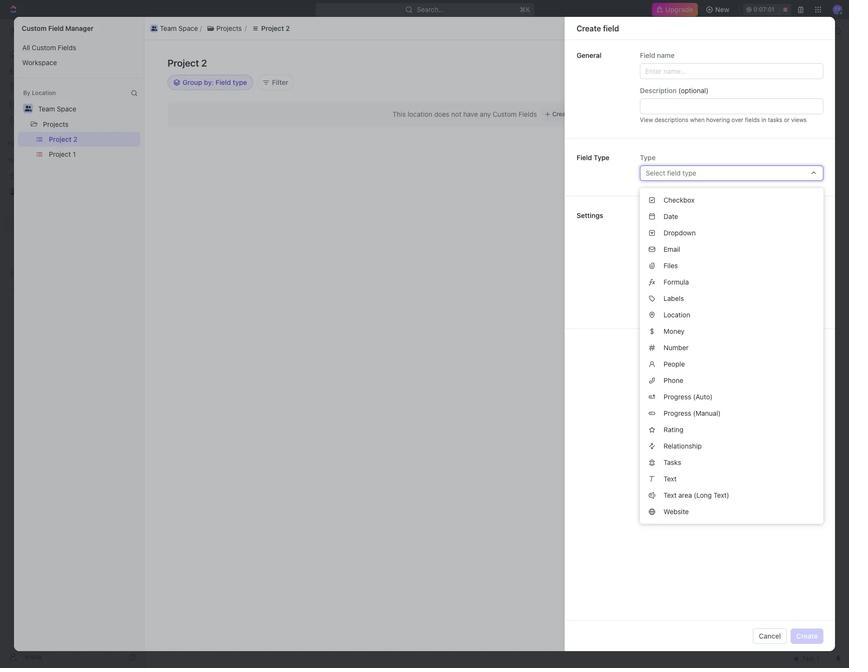 Task type: locate. For each thing, give the bounding box(es) containing it.
18
[[747, 92, 753, 99], [747, 107, 753, 114], [747, 123, 753, 130]]

1 horizontal spatial projects button
[[202, 22, 247, 34]]

2 vertical spatial do
[[684, 200, 691, 207]]

0 horizontal spatial tasks
[[657, 230, 672, 238]]

0 horizontal spatial the
[[688, 230, 696, 238]]

relationship
[[664, 442, 702, 451]]

be inside the pinned pinned custom fields will always be displayed in task view, even if empty.
[[749, 264, 755, 271]]

custom
[[22, 24, 47, 32], [32, 43, 56, 52], [493, 110, 517, 118], [683, 222, 704, 229], [753, 230, 774, 238], [678, 264, 699, 271], [657, 298, 678, 305]]

from up power
[[654, 239, 667, 246]]

list link
[[215, 87, 229, 100]]

text
[[664, 475, 677, 483], [664, 492, 677, 500]]

17 mins
[[747, 161, 767, 169], [747, 185, 767, 192]]

1 in progress from the top
[[674, 161, 708, 169]]

1 vertical spatial location
[[664, 311, 690, 319]]

create right cancel
[[796, 632, 818, 641]]

add
[[684, 59, 697, 67], [779, 62, 792, 70], [117, 411, 130, 419]]

inbox
[[23, 67, 40, 75]]

create left one
[[552, 111, 571, 118]]

custom inside "button"
[[32, 43, 56, 52]]

0:07:02 button
[[743, 4, 791, 15]]

from down you changed status from
[[654, 161, 667, 169]]

0 horizontal spatial team space button
[[34, 101, 81, 116]]

2 changed from the top
[[610, 146, 634, 153]]

18 for task
[[747, 92, 753, 99]]

4 changed status from from the top
[[609, 200, 668, 207]]

1 horizontal spatial location
[[664, 311, 690, 319]]

2 type from the left
[[640, 154, 656, 162]]

tasks up locations at right top
[[694, 212, 711, 220]]

Type text field
[[646, 166, 806, 181]]

1 horizontal spatial or
[[784, 116, 790, 124]]

from up descriptions
[[654, 107, 667, 114]]

progress up checkbox
[[682, 161, 706, 169]]

team space button down by location
[[34, 101, 81, 116]]

progress up rating
[[664, 410, 691, 418]]

1 horizontal spatial field
[[726, 59, 740, 67]]

or for when
[[784, 116, 790, 124]]

2 the from the left
[[743, 230, 752, 238]]

from up dropdown
[[654, 215, 667, 223]]

this
[[393, 110, 406, 118]]

manager
[[65, 24, 93, 32]]

1 from from the top
[[654, 107, 667, 114]]

0 vertical spatial 18 mins
[[747, 92, 767, 99]]

2 vertical spatial 18
[[747, 123, 753, 130]]

fields inside visible to guests custom fields can be hidden or shown to guests in your workspace.
[[680, 298, 696, 305]]

add existing field
[[684, 59, 740, 67]]

in left all
[[673, 230, 678, 238]]

1 vertical spatial pinned
[[657, 264, 676, 271]]

0 horizontal spatial project 2 link
[[175, 36, 203, 44]]

fields up workspace button
[[58, 43, 76, 52]]

fields left will
[[700, 264, 717, 271]]

field inside the create new field button
[[793, 59, 807, 67]]

2 horizontal spatial field
[[793, 59, 807, 67]]

custom up empty.
[[678, 264, 699, 271]]

user group image for the top team space button
[[151, 26, 157, 31]]

text area (long text)
[[664, 492, 729, 500]]

guests up 'can'
[[688, 287, 709, 296]]

do up eloisefrancis23@gmail.
[[698, 107, 706, 114]]

1 vertical spatial list
[[14, 40, 144, 70]]

list
[[148, 22, 817, 34], [14, 40, 144, 70], [14, 132, 144, 162]]

project 2 link for projects link to the right
[[254, 25, 298, 37]]

workspace. inside the required in tasks required custom fields must be filled out when creating tasks in all the locations where the custom field is used in your workspace.
[[671, 239, 703, 246]]

workspace. down all
[[671, 239, 703, 246]]

create one
[[552, 111, 583, 118]]

1 vertical spatial do
[[726, 185, 734, 192]]

your down dropdown
[[657, 239, 669, 246]]

text left area
[[664, 492, 677, 500]]

create up general
[[577, 24, 601, 33]]

list containing team space
[[148, 22, 817, 34]]

user group image inside team space link
[[153, 28, 160, 33]]

1 vertical spatial text
[[664, 492, 677, 500]]

nov
[[665, 37, 676, 44]]

user group image
[[151, 26, 157, 31], [153, 28, 160, 33], [80, 38, 87, 43]]

1 vertical spatial 18
[[747, 107, 753, 114]]

progress for progress (auto)
[[664, 393, 691, 401]]

1 horizontal spatial your
[[798, 298, 810, 305]]

tree
[[4, 168, 140, 298]]

1 status from the top
[[635, 107, 652, 114]]

1 progress from the top
[[682, 161, 706, 169]]

be for guests
[[709, 298, 716, 305]]

1 18 mins from the top
[[747, 92, 767, 99]]

0 horizontal spatial /
[[169, 36, 171, 44]]

files button
[[644, 258, 820, 274]]

be right 'can'
[[709, 298, 716, 305]]

8686faf0v button
[[134, 281, 171, 293]]

fields left 'can'
[[680, 298, 696, 305]]

1 vertical spatial to do
[[717, 185, 734, 192]]

field down one
[[577, 154, 592, 162]]

2 vertical spatial to do
[[674, 200, 693, 207]]

list containing all custom fields
[[14, 40, 144, 70]]

1 vertical spatial you
[[598, 161, 609, 169]]

description (optional)
[[640, 86, 709, 95]]

custom inside the pinned pinned custom fields will always be displayed in task view, even if empty.
[[678, 264, 699, 271]]

complete up checkbox
[[674, 185, 704, 192]]

from up "date"
[[654, 200, 667, 207]]

progress up all
[[682, 215, 706, 223]]

2 changed status from from the top
[[609, 161, 668, 169]]

7 status from the top
[[635, 239, 652, 246]]

sidebar navigation
[[0, 19, 144, 669]]

6 status from the top
[[635, 215, 652, 223]]

required down "date"
[[657, 222, 682, 229]]

checkbox
[[664, 196, 695, 204]]

location inside button
[[664, 311, 690, 319]]

1 vertical spatial 17 mins
[[747, 185, 767, 192]]

1 horizontal spatial add
[[684, 59, 697, 67]]

calendar
[[246, 89, 275, 97]]

new
[[778, 59, 791, 67]]

to do
[[689, 107, 706, 114], [717, 185, 734, 192], [674, 200, 693, 207]]

2 horizontal spatial /
[[250, 27, 252, 35]]

user group image
[[10, 189, 17, 195]]

2 in progress from the top
[[674, 215, 708, 223]]

description
[[640, 86, 677, 95]]

rating
[[664, 426, 684, 434]]

progress inside progress (manual) button
[[664, 410, 691, 418]]

0 vertical spatial tasks
[[768, 116, 782, 124]]

rating button
[[644, 422, 820, 439]]

location
[[32, 89, 56, 97], [664, 311, 690, 319]]

create inside button
[[796, 632, 818, 641]]

fields up locations at right top
[[706, 222, 722, 229]]

1 vertical spatial workspace.
[[657, 306, 689, 313]]

workspace. down labels
[[657, 306, 689, 313]]

1 horizontal spatial team space button
[[148, 22, 200, 34]]

type button
[[640, 154, 824, 181]]

task sidebar content section
[[579, 53, 781, 645]]

2 vertical spatial be
[[709, 298, 716, 305]]

existing
[[699, 59, 724, 67]]

list down ⌘k
[[148, 22, 817, 34]]

type
[[594, 154, 609, 162], [640, 154, 656, 162]]

1 vertical spatial be
[[749, 264, 755, 271]]

1 type from the left
[[594, 154, 609, 162]]

1 vertical spatial projects button
[[39, 116, 73, 132]]

0 vertical spatial be
[[739, 222, 746, 229]]

1 changed from the top
[[610, 107, 634, 114]]

0 vertical spatial team space button
[[148, 22, 200, 34]]

to do up "date"
[[674, 200, 693, 207]]

0 vertical spatial complete
[[674, 185, 704, 192]]

1 vertical spatial your
[[798, 298, 810, 305]]

or
[[784, 116, 790, 124], [738, 298, 744, 305]]

1 horizontal spatial type
[[640, 154, 656, 162]]

in progress up checkbox
[[674, 161, 708, 169]]

0 vertical spatial when
[[690, 116, 705, 124]]

be inside visible to guests custom fields can be hidden or shown to guests in your workspace.
[[709, 298, 716, 305]]

0 horizontal spatial add
[[117, 411, 130, 419]]

list down dashboards link
[[14, 132, 144, 162]]

search
[[696, 89, 718, 97]]

complete
[[674, 185, 704, 192], [674, 239, 704, 246]]

project 2 button
[[247, 22, 295, 34], [44, 132, 140, 147]]

where
[[724, 230, 741, 238]]

0 horizontal spatial project 2 button
[[44, 132, 140, 147]]

checkbox button
[[644, 192, 820, 209]]

projects inside 'list'
[[216, 24, 242, 32]]

1 vertical spatial project 2 button
[[44, 132, 140, 147]]

2 vertical spatial list
[[14, 132, 144, 162]]

send button
[[743, 619, 771, 635]]

0 vertical spatial workspace.
[[671, 239, 703, 246]]

space inside team space link
[[181, 27, 200, 35]]

2 complete from the top
[[674, 239, 704, 246]]

or left shown at top right
[[738, 298, 744, 305]]

the down filled
[[743, 230, 752, 238]]

new
[[715, 5, 729, 14]]

1 vertical spatial required
[[657, 222, 682, 229]]

progress
[[682, 161, 706, 169], [682, 215, 706, 223]]

spaces
[[8, 156, 28, 164]]

workspace button
[[18, 55, 140, 70]]

0 vertical spatial location
[[32, 89, 56, 97]]

location up money
[[664, 311, 690, 319]]

0 vertical spatial task
[[794, 62, 809, 70]]

add for add description
[[117, 411, 130, 419]]

project 2 link for left projects link
[[175, 36, 203, 44]]

to do up checkbox button
[[717, 185, 734, 192]]

pinned pinned custom fields will always be displayed in task view, even if empty.
[[657, 254, 819, 280]]

18 mins for from
[[747, 107, 767, 114]]

0 vertical spatial text
[[664, 475, 677, 483]]

general
[[577, 51, 602, 59]]

list down manager
[[14, 40, 144, 70]]

team space inside team space link
[[162, 27, 200, 35]]

2 vertical spatial 18 mins
[[747, 123, 767, 130]]

space inside 'list'
[[179, 24, 198, 32]]

1 vertical spatial progress
[[682, 215, 706, 223]]

field inside add existing field button
[[726, 59, 740, 67]]

money button
[[644, 324, 820, 340]]

progress inside progress (auto) button
[[664, 393, 691, 401]]

in progress up all
[[674, 215, 708, 223]]

task
[[644, 92, 656, 99]]

field left is
[[776, 230, 789, 238]]

send
[[749, 623, 766, 631]]

field for create new field
[[793, 59, 807, 67]]

be right 'always'
[[749, 264, 755, 271]]

1 horizontal spatial project 2 link
[[254, 25, 298, 37]]

team space button up "projects / project 2"
[[148, 22, 200, 34]]

create inside button
[[755, 59, 776, 67]]

or left views
[[784, 116, 790, 124]]

files
[[664, 262, 678, 270]]

phone
[[664, 377, 683, 385]]

2 horizontal spatial be
[[749, 264, 755, 271]]

0 horizontal spatial type
[[594, 154, 609, 162]]

2 progress from the top
[[664, 410, 691, 418]]

1 horizontal spatial the
[[743, 230, 752, 238]]

user group image inside team space button
[[151, 26, 157, 31]]

1 you from the top
[[598, 146, 609, 153]]

task
[[794, 62, 809, 70], [791, 264, 804, 271]]

1 text from the top
[[664, 475, 677, 483]]

0 horizontal spatial projects link
[[140, 36, 166, 44]]

the right all
[[688, 230, 696, 238]]

project 1
[[49, 150, 76, 158]]

1 vertical spatial task
[[791, 264, 804, 271]]

3 mins from the top
[[755, 123, 767, 130]]

people button
[[644, 356, 820, 373]]

7 changed from the top
[[610, 239, 634, 246]]

when inside the required in tasks required custom fields must be filled out when creating tasks in all the locations where the custom field is used in your workspace.
[[773, 222, 788, 229]]

1 vertical spatial guests
[[772, 298, 790, 305]]

subtasks button
[[137, 441, 177, 459]]

required down checkbox
[[657, 212, 685, 220]]

2 vertical spatial 17
[[747, 185, 753, 192]]

0 vertical spatial or
[[784, 116, 790, 124]]

2 18 mins from the top
[[747, 107, 767, 114]]

Search tasks... text field
[[729, 110, 825, 124]]

1 the from the left
[[688, 230, 696, 238]]

from up checkbox
[[654, 185, 667, 192]]

2 text from the top
[[664, 492, 677, 500]]

4 changed from the top
[[610, 185, 634, 192]]

0 vertical spatial projects button
[[202, 22, 247, 34]]

task up activity
[[794, 62, 809, 70]]

1 mins from the top
[[755, 92, 767, 99]]

0 vertical spatial guests
[[688, 287, 709, 296]]

1 horizontal spatial when
[[773, 222, 788, 229]]

1 vertical spatial complete
[[674, 239, 704, 246]]

your inside the required in tasks required custom fields must be filled out when creating tasks in all the locations where the custom field is used in your workspace.
[[657, 239, 669, 246]]

progress for progress (manual)
[[664, 410, 691, 418]]

field
[[48, 24, 64, 32], [640, 51, 655, 59], [577, 154, 592, 162], [776, 230, 789, 238]]

in
[[762, 116, 766, 124], [676, 161, 681, 169], [687, 212, 692, 220], [676, 215, 681, 223], [673, 230, 678, 238], [812, 230, 816, 238], [785, 264, 790, 271], [792, 298, 796, 305]]

be left filled
[[739, 222, 746, 229]]

task left view,
[[791, 264, 804, 271]]

0 vertical spatial you
[[598, 146, 609, 153]]

create inside 'button'
[[552, 111, 571, 118]]

1 horizontal spatial guests
[[772, 298, 790, 305]]

progress down phone
[[664, 393, 691, 401]]

added watcher:
[[621, 123, 667, 130]]

0 horizontal spatial your
[[657, 239, 669, 246]]

tree inside sidebar navigation
[[4, 168, 140, 298]]

5 from from the top
[[654, 200, 667, 207]]

1 vertical spatial or
[[738, 298, 744, 305]]

field inside the required in tasks required custom fields must be filled out when creating tasks in all the locations where the custom field is used in your workspace.
[[776, 230, 789, 238]]

progress (auto) button
[[644, 389, 820, 406]]

1 18 from the top
[[747, 92, 753, 99]]

1 progress from the top
[[664, 393, 691, 401]]

0 horizontal spatial or
[[738, 298, 744, 305]]

formula button
[[644, 274, 820, 291]]

1 horizontal spatial projects link
[[209, 25, 249, 37]]

tasks up email
[[657, 230, 672, 238]]

6 changed from the top
[[610, 215, 634, 223]]

5 changed status from from the top
[[609, 215, 668, 223]]

tasks right fields
[[768, 116, 782, 124]]

2 mins from the top
[[755, 107, 767, 114]]

workspace. inside visible to guests custom fields can be hidden or shown to guests in your workspace.
[[657, 306, 689, 313]]

to do up eloisefrancis23@gmail.
[[689, 107, 706, 114]]

0 vertical spatial list
[[148, 22, 817, 34]]

0 vertical spatial required
[[657, 212, 685, 220]]

your down view,
[[798, 298, 810, 305]]

dashboards
[[23, 99, 61, 108]]

text for text area (long text)
[[664, 492, 677, 500]]

status
[[635, 107, 652, 114], [635, 146, 652, 153], [635, 161, 652, 169], [635, 185, 652, 192], [635, 200, 652, 207], [635, 215, 652, 223], [635, 239, 652, 246]]

0 vertical spatial progress
[[682, 161, 706, 169]]

from down com
[[654, 146, 667, 153]]

create for field
[[577, 24, 601, 33]]

or inside visible to guests custom fields can be hidden or shown to guests in your workspace.
[[738, 298, 744, 305]]

complete down all
[[674, 239, 704, 246]]

1 vertical spatial progress
[[664, 410, 691, 418]]

3 changed from the top
[[610, 161, 634, 169]]

this
[[633, 92, 643, 99]]

created
[[610, 92, 631, 99]]

location up dashboards
[[32, 89, 56, 97]]

do up dropdown
[[684, 200, 691, 207]]

tag power
[[629, 254, 656, 261]]

add description button
[[102, 407, 510, 423]]

0 vertical spatial your
[[657, 239, 669, 246]]

guests right shown at top right
[[772, 298, 790, 305]]

0 horizontal spatial do
[[684, 200, 691, 207]]

progress (manual)
[[664, 410, 721, 418]]

0 vertical spatial 17 mins
[[747, 161, 767, 169]]

0 vertical spatial 18
[[747, 92, 753, 99]]

1 horizontal spatial do
[[698, 107, 706, 114]]

0 vertical spatial in progress
[[674, 161, 708, 169]]

2 you from the top
[[598, 161, 609, 169]]

do
[[698, 107, 706, 114], [726, 185, 734, 192], [684, 200, 691, 207]]

cancel button
[[753, 629, 787, 645]]

2 horizontal spatial add
[[779, 62, 792, 70]]

1 horizontal spatial tasks
[[694, 212, 711, 220]]

0 horizontal spatial be
[[709, 298, 716, 305]]

used
[[797, 230, 810, 238]]

in right shown at top right
[[792, 298, 796, 305]]

when left hovering
[[690, 116, 705, 124]]

18 mins for task
[[747, 92, 767, 99]]

in right displayed
[[785, 264, 790, 271]]

1 vertical spatial in progress
[[674, 215, 708, 223]]

2 18 from the top
[[747, 107, 753, 114]]

2 vertical spatial you
[[598, 215, 609, 223]]

in inside visible to guests custom fields can be hidden or shown to guests in your workspace.
[[792, 298, 796, 305]]

your
[[657, 239, 669, 246], [798, 298, 810, 305]]

1 vertical spatial when
[[773, 222, 788, 229]]

home
[[23, 50, 42, 58]]

1 horizontal spatial be
[[739, 222, 746, 229]]

text button
[[644, 471, 820, 488]]

do up checkbox button
[[726, 185, 734, 192]]

custom up workspace
[[32, 43, 56, 52]]

Enter name... text field
[[640, 63, 824, 79]]

custom down the "visible"
[[657, 298, 678, 305]]

fields
[[58, 43, 76, 52], [519, 110, 537, 118], [706, 222, 722, 229], [700, 264, 717, 271], [680, 298, 696, 305]]

activity
[[787, 76, 806, 82]]

text down tasks
[[664, 475, 677, 483]]

is
[[791, 230, 795, 238]]

1 complete from the top
[[674, 185, 704, 192]]

custom right any
[[493, 110, 517, 118]]

0 horizontal spatial location
[[32, 89, 56, 97]]

0:07:02
[[754, 6, 775, 13]]

task inside the pinned pinned custom fields will always be displayed in task view, even if empty.
[[791, 264, 804, 271]]

when right out
[[773, 222, 788, 229]]

displayed
[[757, 264, 783, 271]]

None text field
[[640, 99, 824, 114]]

board link
[[178, 87, 199, 100]]

create left 'new'
[[755, 59, 776, 67]]



Task type: vqa. For each thing, say whether or not it's contained in the screenshot.
the middle "2"
no



Task type: describe. For each thing, give the bounding box(es) containing it.
upgrade link
[[652, 3, 698, 16]]

added
[[623, 123, 640, 130]]

1 changed status from from the top
[[609, 107, 668, 114]]

out
[[762, 222, 771, 229]]

text)
[[714, 492, 729, 500]]

be inside the required in tasks required custom fields must be filled out when creating tasks in all the locations where the custom field is used in your workspace.
[[739, 222, 746, 229]]

hide button
[[497, 111, 518, 123]]

1 vertical spatial tasks
[[694, 212, 711, 220]]

type inside dropdown button
[[640, 154, 656, 162]]

5 changed from the top
[[610, 200, 634, 207]]

2 pinned from the top
[[657, 264, 676, 271]]

2 required from the top
[[657, 222, 682, 229]]

required in tasks required custom fields must be filled out when creating tasks in all the locations where the custom field is used in your workspace.
[[657, 212, 816, 246]]

2 17 mins from the top
[[747, 185, 767, 192]]

view descriptions when hovering over fields in tasks or views
[[640, 116, 807, 124]]

assignees
[[403, 113, 431, 120]]

calendar link
[[244, 87, 275, 100]]

3 18 from the top
[[747, 123, 753, 130]]

fields inside the required in tasks required custom fields must be filled out when creating tasks in all the locations where the custom field is used in your workspace.
[[706, 222, 722, 229]]

your inside visible to guests custom fields can be hidden or shown to guests in your workspace.
[[798, 298, 810, 305]]

visible
[[657, 287, 678, 296]]

fields right hide at top
[[519, 110, 537, 118]]

4 mins from the top
[[755, 161, 767, 169]]

favorites button
[[4, 138, 37, 150]]

3 changed status from from the top
[[609, 185, 668, 192]]

progress (manual) button
[[644, 406, 820, 422]]

create for new
[[755, 59, 776, 67]]

6 changed status from from the top
[[609, 239, 668, 246]]

create for one
[[552, 111, 571, 118]]

by location
[[23, 89, 56, 97]]

(auto)
[[693, 393, 713, 401]]

search button
[[683, 87, 721, 100]]

phone button
[[644, 373, 820, 389]]

in right fields
[[762, 116, 766, 124]]

1 required from the top
[[657, 212, 685, 220]]

dropdown
[[664, 229, 696, 237]]

if
[[672, 272, 676, 280]]

0 horizontal spatial guests
[[688, 287, 709, 296]]

add for add task
[[779, 62, 792, 70]]

0 horizontal spatial field
[[603, 24, 619, 33]]

0 horizontal spatial when
[[690, 116, 705, 124]]

date button
[[644, 209, 820, 225]]

in up checkbox
[[676, 161, 681, 169]]

text for text
[[664, 475, 677, 483]]

user group image for team space link on the left top of page
[[153, 28, 160, 33]]

dashboards link
[[4, 96, 140, 112]]

1 vertical spatial 17
[[747, 161, 753, 169]]

com
[[598, 123, 733, 138]]

2 horizontal spatial do
[[726, 185, 734, 192]]

3 from from the top
[[654, 161, 667, 169]]

1 pinned from the top
[[657, 254, 679, 262]]

progress (auto)
[[664, 393, 713, 401]]

custom inside visible to guests custom fields can be hidden or shown to guests in your workspace.
[[657, 298, 678, 305]]

view,
[[805, 264, 819, 271]]

must
[[724, 222, 737, 229]]

on
[[657, 37, 664, 44]]

view
[[640, 116, 653, 124]]

or for guests
[[738, 298, 744, 305]]

eloisefrancis23@gmail.
[[667, 123, 733, 130]]

will
[[718, 264, 727, 271]]

fields inside the pinned pinned custom fields will always be displayed in task view, even if empty.
[[700, 264, 717, 271]]

number button
[[644, 340, 820, 356]]

subtasks
[[140, 446, 174, 455]]

custom down out
[[753, 230, 774, 238]]

favorites
[[8, 140, 33, 147]]

money
[[664, 327, 685, 336]]

custom up all
[[683, 222, 704, 229]]

7 from from the top
[[654, 239, 667, 246]]

fields inside all custom fields "button"
[[58, 43, 76, 52]]

3 18 mins from the top
[[747, 123, 767, 130]]

attachments
[[98, 477, 150, 487]]

people
[[664, 360, 685, 369]]

2 status from the top
[[635, 146, 652, 153]]

0 vertical spatial do
[[698, 107, 706, 114]]

4 from from the top
[[654, 185, 667, 192]]

add task button
[[774, 58, 814, 74]]

18 for from
[[747, 107, 753, 114]]

this location does not have any custom fields
[[393, 110, 537, 118]]

4 status from the top
[[635, 185, 652, 192]]

relationship button
[[644, 439, 820, 455]]

does
[[434, 110, 449, 118]]

one
[[573, 111, 583, 118]]

(optional)
[[679, 86, 709, 95]]

docs link
[[4, 80, 140, 95]]

number
[[664, 344, 689, 352]]

1
[[73, 150, 76, 158]]

all
[[22, 43, 30, 52]]

hovering
[[706, 116, 730, 124]]

3 you from the top
[[598, 215, 609, 223]]

in up dropdown
[[676, 215, 681, 223]]

over
[[732, 116, 743, 124]]

text area (long text) button
[[644, 488, 820, 504]]

all custom fields
[[22, 43, 76, 52]]

in right used
[[812, 230, 816, 238]]

be for custom
[[749, 264, 755, 271]]

5 status from the top
[[635, 200, 652, 207]]

created this task
[[609, 92, 656, 99]]

Edit task name text field
[[98, 302, 514, 320]]

home link
[[4, 47, 140, 62]]

settings
[[577, 212, 603, 220]]

1 vertical spatial team space button
[[34, 101, 81, 116]]

tasks
[[664, 459, 681, 467]]

5 mins from the top
[[755, 185, 767, 192]]

list containing project 2
[[14, 132, 144, 162]]

search...
[[417, 5, 444, 14]]

name
[[657, 51, 675, 59]]

location button
[[644, 307, 820, 324]]

task inside button
[[794, 62, 809, 70]]

2 from from the top
[[654, 146, 667, 153]]

0 vertical spatial to do
[[689, 107, 706, 114]]

all custom fields button
[[18, 40, 140, 55]]

created
[[634, 37, 655, 44]]

workspace
[[22, 58, 57, 67]]

location
[[408, 110, 432, 118]]

in inside the pinned pinned custom fields will always be displayed in task view, even if empty.
[[785, 264, 790, 271]]

field for add existing field
[[726, 59, 740, 67]]

watcher:
[[642, 123, 665, 130]]

2 vertical spatial tasks
[[657, 230, 672, 238]]

1 horizontal spatial project 2 button
[[247, 22, 295, 34]]

descriptions
[[655, 116, 688, 124]]

creating
[[789, 222, 812, 229]]

3 status from the top
[[635, 161, 652, 169]]

tag
[[629, 254, 638, 261]]

in down checkbox
[[687, 212, 692, 220]]

field type
[[577, 154, 609, 162]]

visible to guests custom fields can be hidden or shown to guests in your workspace.
[[657, 287, 810, 313]]

custom up "all"
[[22, 24, 47, 32]]

1 horizontal spatial /
[[205, 27, 207, 35]]

can
[[698, 298, 708, 305]]

2 horizontal spatial tasks
[[768, 116, 782, 124]]

share
[[693, 36, 712, 44]]

add task
[[779, 62, 809, 70]]

task sidebar navigation tab list
[[786, 58, 807, 115]]

have
[[463, 110, 478, 118]]

0 horizontal spatial projects button
[[39, 116, 73, 132]]

shown
[[745, 298, 763, 305]]

views
[[791, 116, 807, 124]]

1 17 mins from the top
[[747, 161, 767, 169]]

date
[[664, 213, 678, 221]]

projects / project 2
[[140, 36, 203, 44]]

2 progress from the top
[[682, 215, 706, 223]]

add for add existing field
[[684, 59, 697, 67]]

hidden
[[718, 298, 736, 305]]

field down created
[[640, 51, 655, 59]]

field up 'all custom fields'
[[48, 24, 64, 32]]

6 from from the top
[[654, 215, 667, 223]]

board
[[180, 89, 199, 97]]

0 vertical spatial 17
[[678, 37, 684, 44]]



